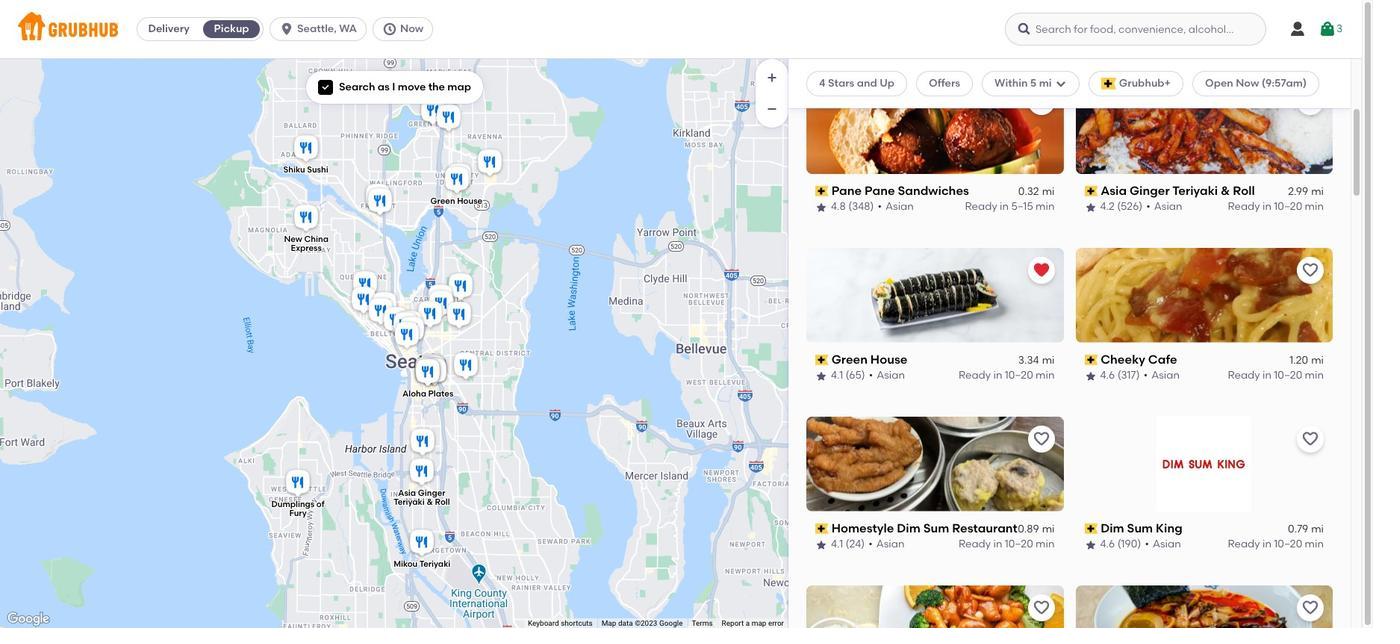 Task type: describe. For each thing, give the bounding box(es) containing it.
asian for sum
[[1153, 538, 1181, 551]]

asia ginger teriyaki & roll
[[1101, 184, 1255, 198]]

keyboard shortcuts
[[528, 619, 593, 627]]

1 horizontal spatial now
[[1236, 77, 1259, 90]]

1 vertical spatial map
[[752, 619, 767, 627]]

4.6 for dim sum king
[[1100, 538, 1115, 551]]

1.20 mi
[[1290, 354, 1324, 367]]

4 stars and up
[[819, 77, 895, 90]]

• asian for sum
[[1145, 538, 1181, 551]]

report
[[722, 619, 744, 627]]

house inside map region
[[457, 196, 482, 206]]

map
[[602, 619, 616, 627]]

keyboard
[[528, 619, 559, 627]]

saved restaurant button
[[1028, 257, 1055, 284]]

momosan seattle image
[[412, 354, 442, 387]]

save this restaurant image for dim sum king
[[1302, 430, 1320, 448]]

terms link
[[692, 619, 713, 627]]

1 vertical spatial house
[[871, 352, 908, 367]]

ready for cheeky cafe
[[1228, 369, 1260, 382]]

ready in 10–20 min for green house
[[959, 369, 1055, 382]]

sugar hill image
[[415, 298, 445, 331]]

honey court seafood restaurant logo image
[[807, 585, 1064, 628]]

plates
[[428, 389, 454, 398]]

google
[[659, 619, 683, 627]]

within
[[995, 77, 1028, 90]]

• asian for pane
[[878, 201, 914, 213]]

save this restaurant button for homestyle dim sum restaurant
[[1028, 426, 1055, 452]]

in for green house
[[994, 369, 1003, 382]]

3.34 mi
[[1018, 354, 1055, 367]]

proceed
[[1181, 573, 1224, 586]]

orient express image
[[408, 426, 438, 459]]

report a map error link
[[722, 619, 784, 627]]

Search for food, convenience, alcohol... search field
[[1005, 13, 1267, 46]]

10–20 for green house
[[1005, 369, 1033, 382]]

fury
[[289, 508, 307, 518]]

plus icon image
[[765, 70, 780, 85]]

subscription pass image for homestyle dim sum restaurant
[[815, 524, 829, 534]]

proceed to checkout
[[1181, 573, 1289, 586]]

0.89 mi
[[1018, 523, 1055, 536]]

terms
[[692, 619, 713, 627]]

bengal tiger cuisine of india image
[[434, 102, 464, 135]]

136
[[807, 49, 828, 66]]

star icon image for green house
[[815, 370, 827, 382]]

sizzling pot king image
[[419, 353, 449, 386]]

0.32 mi
[[1018, 185, 1055, 198]]

seattle, wa button
[[270, 17, 373, 41]]

2.99
[[1288, 185, 1308, 198]]

cheeky
[[1101, 352, 1146, 367]]

up
[[880, 77, 895, 90]]

as
[[378, 81, 390, 93]]

2 sum from the left
[[1127, 521, 1153, 535]]

4.8
[[831, 201, 846, 213]]

king
[[1156, 521, 1183, 535]]

dim sum king
[[1101, 521, 1183, 535]]

express
[[291, 243, 322, 253]]

asia ginger teriyaki & roll logo image
[[1076, 79, 1333, 174]]

new china express image
[[291, 202, 321, 235]]

now button
[[373, 17, 439, 41]]

cafe
[[1148, 352, 1177, 367]]

19 gold image
[[363, 181, 393, 214]]

pickup button
[[200, 17, 263, 41]]

open now (9:57am)
[[1205, 77, 1307, 90]]

pane pane sandwiches
[[832, 184, 969, 198]]

5–15
[[1011, 201, 1033, 213]]

4.8 (348)
[[831, 201, 874, 213]]

hokkaido ramen santouka university village image
[[475, 147, 505, 180]]

map data ©2023 google
[[602, 619, 683, 627]]

mi for homestyle dim sum restaurant
[[1042, 523, 1055, 536]]

asian for cafe
[[1152, 369, 1180, 382]]

main navigation navigation
[[0, 0, 1362, 59]]

sandwiches
[[898, 184, 969, 198]]

3 button
[[1319, 16, 1343, 43]]

thai ocean restaurant image
[[418, 95, 448, 128]]

to
[[1227, 573, 1237, 586]]

5
[[1030, 77, 1037, 90]]

i
[[392, 81, 395, 93]]

4.6 (317)
[[1100, 369, 1140, 382]]

report a map error
[[722, 619, 784, 627]]

save this restaurant button for dim sum king
[[1297, 426, 1324, 452]]

(526)
[[1117, 201, 1143, 213]]

save this restaurant image for cheeky cafe
[[1302, 261, 1320, 279]]

min for pane pane sandwiches
[[1036, 201, 1055, 213]]

homestyle dim sum restaurant image
[[420, 356, 450, 389]]

cheeky cafe logo image
[[1076, 248, 1333, 343]]

1.20
[[1290, 354, 1308, 367]]

aloha plates
[[402, 389, 454, 398]]

wa
[[339, 22, 357, 35]]

save this restaurant image for asia ginger teriyaki & roll
[[1302, 93, 1320, 111]]

and
[[857, 77, 877, 90]]

homestyle
[[832, 521, 894, 535]]

0 vertical spatial map
[[448, 81, 471, 93]]

thai ginger - pacific place image
[[395, 308, 425, 341]]

move
[[398, 81, 426, 93]]

china
[[304, 234, 329, 244]]

cracklemi cafe fremont image
[[365, 186, 395, 218]]

shiku sushi
[[283, 165, 328, 174]]

new china express
[[284, 234, 329, 253]]

svg image inside the 3 "button"
[[1319, 20, 1337, 38]]

save this restaurant image for homestyle dim sum restaurant
[[1032, 430, 1050, 448]]

within 5 mi
[[995, 77, 1052, 90]]

ready for dim sum king
[[1228, 538, 1260, 551]]

asia for asia ginger teriyaki & roll dumplings of fury
[[398, 488, 416, 497]]

• for dim
[[869, 538, 873, 551]]

1 dim from the left
[[897, 521, 921, 535]]

ginger for asia ginger teriyaki & roll dumplings of fury
[[418, 488, 445, 497]]

data
[[618, 619, 633, 627]]

• asian for ginger
[[1146, 201, 1183, 213]]

10–20 for homestyle dim sum restaurant
[[1005, 538, 1033, 551]]

checkout
[[1240, 573, 1289, 586]]

restaurant
[[952, 521, 1018, 535]]

in for asia ginger teriyaki & roll
[[1263, 201, 1272, 213]]

(9:57am)
[[1262, 77, 1307, 90]]

shiku
[[283, 165, 305, 174]]

saved restaurant image
[[1032, 261, 1050, 279]]

mikou teriyaki
[[394, 559, 451, 568]]

3.34
[[1018, 354, 1039, 367]]

green house logo image
[[807, 248, 1064, 343]]

ready in 10–20 min for cheeky cafe
[[1228, 369, 1324, 382]]

open
[[1205, 77, 1234, 90]]

4.1 (24)
[[831, 538, 865, 551]]

tandoori hut image
[[366, 295, 396, 328]]

in for pane pane sandwiches
[[1000, 201, 1009, 213]]

aloha
[[402, 389, 426, 398]]

• asian for cafe
[[1144, 369, 1180, 382]]

& for asia ginger teriyaki & roll
[[1221, 184, 1230, 198]]

grubhub+
[[1119, 77, 1171, 90]]

green house image
[[442, 164, 472, 197]]

cheeky cafe
[[1101, 352, 1177, 367]]

4.1 for green house
[[831, 369, 843, 382]]

ready in 10–20 min for homestyle dim sum restaurant
[[959, 538, 1055, 551]]

svg image inside the "seattle, wa" 'button'
[[279, 22, 294, 37]]

subscription pass image for green house
[[815, 355, 829, 365]]

asia ginger teriyaki & roll dumplings of fury
[[271, 488, 450, 518]]

mikou teriyaki image
[[407, 527, 437, 560]]

mi for dim sum king
[[1311, 523, 1324, 536]]

• for pane
[[878, 201, 882, 213]]

4.2
[[1100, 201, 1115, 213]]

0.79
[[1288, 523, 1308, 536]]

save this restaurant button for asia ginger teriyaki & roll
[[1297, 88, 1324, 115]]

asia ginger teriyaki & roll image
[[407, 456, 437, 489]]



Task type: locate. For each thing, give the bounding box(es) containing it.
mi for asia ginger teriyaki & roll
[[1311, 185, 1324, 198]]

mi right 0.79
[[1311, 523, 1324, 536]]

2 save this restaurant image from the top
[[1302, 261, 1320, 279]]

min down 3.34 mi
[[1036, 369, 1055, 382]]

pho viet anh image
[[370, 289, 400, 322]]

roll down the asia ginger teriyaki & roll image
[[435, 497, 450, 506]]

now
[[400, 22, 424, 35], [1236, 77, 1259, 90]]

seattle, wa
[[297, 22, 357, 35]]

1 vertical spatial green house
[[832, 352, 908, 367]]

bento world sushi & teriyaki image
[[381, 304, 411, 337]]

mi right 2.99 at the top
[[1311, 185, 1324, 198]]

dumplings
[[271, 499, 315, 509]]

roll
[[1233, 184, 1255, 198], [435, 497, 450, 506]]

2 vertical spatial subscription pass image
[[815, 524, 829, 534]]

star icon image
[[815, 201, 827, 213], [1085, 201, 1097, 213], [815, 370, 827, 382], [1085, 370, 1097, 382], [815, 539, 827, 551], [1085, 539, 1097, 551]]

1 horizontal spatial house
[[871, 352, 908, 367]]

ginger up (526)
[[1130, 184, 1170, 198]]

asian down cafe
[[1152, 369, 1180, 382]]

4.6
[[1100, 369, 1115, 382], [1100, 538, 1115, 551]]

subscription pass image for asia ginger teriyaki & roll
[[1085, 186, 1098, 197]]

• for ginger
[[1146, 201, 1151, 213]]

now right open
[[1236, 77, 1259, 90]]

delivery
[[148, 22, 189, 35]]

fortune garden restaurant image
[[418, 353, 448, 386]]

mikou
[[394, 559, 418, 568]]

ready in 10–20 min for dim sum king
[[1228, 538, 1324, 551]]

save this restaurant button for cheeky cafe
[[1297, 257, 1324, 284]]

1 horizontal spatial green
[[832, 352, 868, 367]]

10–20 down 0.79
[[1274, 538, 1303, 551]]

0 vertical spatial asia
[[1101, 184, 1127, 198]]

4.2 (526)
[[1100, 201, 1143, 213]]

• right (348)
[[878, 201, 882, 213]]

1 4.1 from the top
[[831, 369, 843, 382]]

asia down orient express image
[[398, 488, 416, 497]]

0 horizontal spatial roll
[[435, 497, 450, 506]]

2.99 mi
[[1288, 185, 1324, 198]]

0 horizontal spatial &
[[427, 497, 433, 506]]

map right 'the'
[[448, 81, 471, 93]]

in for dim sum king
[[1263, 538, 1272, 551]]

1 vertical spatial subscription pass image
[[1085, 355, 1098, 365]]

min down 2.99 mi
[[1305, 201, 1324, 213]]

roll for asia ginger teriyaki & roll dumplings of fury
[[435, 497, 450, 506]]

min down 1.20 mi
[[1305, 369, 1324, 382]]

4
[[819, 77, 826, 90]]

results
[[832, 49, 876, 66]]

0 vertical spatial green
[[431, 196, 455, 206]]

1 vertical spatial green
[[832, 352, 868, 367]]

1 vertical spatial 4.6
[[1100, 538, 1115, 551]]

honey court seafood restaurant image
[[419, 355, 449, 388]]

uptown china image
[[349, 284, 379, 317]]

0 vertical spatial roll
[[1233, 184, 1255, 198]]

10–20 down 2.99 at the top
[[1274, 201, 1303, 213]]

in for cheeky cafe
[[1263, 369, 1272, 382]]

sumo express japanese food image
[[426, 282, 456, 315]]

sushi kudasai image
[[397, 314, 427, 347]]

asian down the asia ginger teriyaki & roll
[[1154, 201, 1183, 213]]

10–20
[[1274, 201, 1303, 213], [1005, 369, 1033, 382], [1274, 369, 1303, 382], [1005, 538, 1033, 551], [1274, 538, 1303, 551]]

a
[[746, 619, 750, 627]]

4.1 for homestyle dim sum restaurant
[[831, 538, 843, 551]]

green house
[[431, 196, 482, 206], [832, 352, 908, 367]]

ready for pane pane sandwiches
[[965, 201, 998, 213]]

grubhub plus flag logo image
[[1101, 78, 1116, 90]]

0 horizontal spatial house
[[457, 196, 482, 206]]

136 results
[[807, 49, 876, 66]]

& for asia ginger teriyaki & roll dumplings of fury
[[427, 497, 433, 506]]

teriyaki inside the asia ginger teriyaki & roll dumplings of fury
[[394, 497, 425, 506]]

samurai noodle university district image
[[444, 161, 474, 194]]

asia
[[1101, 184, 1127, 198], [398, 488, 416, 497]]

dim sum king logo image
[[1157, 417, 1252, 511]]

green house down the samurai noodle university district image
[[431, 196, 482, 206]]

ready in 10–20 min down 0.79
[[1228, 538, 1324, 551]]

• down dim sum king
[[1145, 538, 1149, 551]]

0 vertical spatial green house
[[431, 196, 482, 206]]

now inside "button"
[[400, 22, 424, 35]]

& down the asia ginger teriyaki & roll image
[[427, 497, 433, 506]]

house
[[457, 196, 482, 206], [871, 352, 908, 367]]

ready in 10–20 min down 3.34 at right
[[959, 369, 1055, 382]]

pickup
[[214, 22, 249, 35]]

subscription pass image for cheeky cafe
[[1085, 355, 1098, 365]]

ready for asia ginger teriyaki & roll
[[1228, 201, 1260, 213]]

2 4.1 from the top
[[831, 538, 843, 551]]

teriyaki right mikou
[[419, 559, 451, 568]]

• right (526)
[[1146, 201, 1151, 213]]

0 horizontal spatial pane
[[832, 184, 862, 198]]

10–20 down the '1.20'
[[1274, 369, 1303, 382]]

teriyaki
[[1173, 184, 1218, 198], [394, 497, 425, 506], [419, 559, 451, 568]]

0 horizontal spatial asia
[[398, 488, 416, 497]]

1 sum from the left
[[924, 521, 949, 535]]

pane up (348)
[[865, 184, 895, 198]]

4.1
[[831, 369, 843, 382], [831, 538, 843, 551]]

asian for house
[[877, 369, 905, 382]]

save this restaurant image
[[1032, 93, 1050, 111], [1032, 430, 1050, 448], [1302, 430, 1320, 448], [1032, 599, 1050, 617], [1302, 599, 1320, 617]]

in for homestyle dim sum restaurant
[[994, 538, 1003, 551]]

proceed to checkout button
[[1135, 567, 1335, 594]]

& down asia ginger teriyaki & roll logo
[[1221, 184, 1230, 198]]

min
[[1036, 201, 1055, 213], [1305, 201, 1324, 213], [1036, 369, 1055, 382], [1305, 369, 1324, 382], [1036, 538, 1055, 551], [1305, 538, 1324, 551]]

0.89
[[1018, 523, 1039, 536]]

ready in 10–20 min down 2.99 at the top
[[1228, 201, 1324, 213]]

green house inside map region
[[431, 196, 482, 206]]

0 vertical spatial teriyaki
[[1173, 184, 1218, 198]]

10–20 down 0.89
[[1005, 538, 1033, 551]]

1 horizontal spatial green house
[[832, 352, 908, 367]]

ready in 10–20 min
[[1228, 201, 1324, 213], [959, 369, 1055, 382], [1228, 369, 1324, 382], [959, 538, 1055, 551], [1228, 538, 1324, 551]]

1 horizontal spatial map
[[752, 619, 767, 627]]

the patio fine thai cuisine image
[[446, 271, 476, 304]]

roll inside the asia ginger teriyaki & roll dumplings of fury
[[435, 497, 450, 506]]

mi for pane pane sandwiches
[[1042, 185, 1055, 198]]

star icon image left 4.6 (317)
[[1085, 370, 1097, 382]]

• for cafe
[[1144, 369, 1148, 382]]

dumplings of fury image
[[283, 467, 313, 500]]

asian down the homestyle
[[876, 538, 905, 551]]

• right the (65)
[[869, 369, 873, 382]]

shiku sushi image
[[291, 133, 321, 165]]

pane pane sandwiches image
[[392, 319, 422, 352]]

• asian
[[878, 201, 914, 213], [1146, 201, 1183, 213], [869, 369, 905, 382], [1144, 369, 1180, 382], [869, 538, 905, 551], [1145, 538, 1181, 551]]

asia up 4.2
[[1101, 184, 1127, 198]]

ginger down orient express image
[[418, 488, 445, 497]]

0 vertical spatial house
[[457, 196, 482, 206]]

(24)
[[846, 538, 865, 551]]

star icon image for homestyle dim sum restaurant
[[815, 539, 827, 551]]

0 vertical spatial 4.6
[[1100, 369, 1115, 382]]

green house up the (65)
[[832, 352, 908, 367]]

0 horizontal spatial green
[[431, 196, 455, 206]]

1 vertical spatial asia
[[398, 488, 416, 497]]

10–20 for cheeky cafe
[[1274, 369, 1303, 382]]

google image
[[4, 609, 53, 628]]

4.1 left (24)
[[831, 538, 843, 551]]

mi right the '1.20'
[[1311, 354, 1324, 367]]

star icon image for dim sum king
[[1085, 539, 1097, 551]]

green down the samurai noodle university district image
[[431, 196, 455, 206]]

aloha plates image
[[413, 357, 443, 389]]

sum left the restaurant
[[924, 521, 949, 535]]

(65)
[[846, 369, 865, 382]]

1 vertical spatial roll
[[435, 497, 450, 506]]

star icon image for asia ginger teriyaki & roll
[[1085, 201, 1097, 213]]

ginger
[[1130, 184, 1170, 198], [418, 488, 445, 497]]

the
[[428, 81, 445, 93]]

• asian down cafe
[[1144, 369, 1180, 382]]

teriyaki down asia ginger teriyaki & roll logo
[[1173, 184, 1218, 198]]

10–20 down 3.34 at right
[[1005, 369, 1033, 382]]

ginger for asia ginger teriyaki & roll
[[1130, 184, 1170, 198]]

star icon image left 4.6 (190)
[[1085, 539, 1097, 551]]

map right a
[[752, 619, 767, 627]]

0 horizontal spatial sum
[[924, 521, 949, 535]]

kedai makan image
[[444, 299, 474, 332]]

save this restaurant image
[[1302, 93, 1320, 111], [1302, 261, 1320, 279]]

1 pane from the left
[[832, 184, 862, 198]]

save this restaurant image for pane pane sandwiches
[[1032, 93, 1050, 111]]

roll for asia ginger teriyaki & roll
[[1233, 184, 1255, 198]]

map region
[[0, 0, 966, 628]]

0 vertical spatial subscription pass image
[[815, 186, 829, 197]]

• asian for house
[[869, 369, 905, 382]]

2 vertical spatial teriyaki
[[419, 559, 451, 568]]

min down 0.32 mi
[[1036, 201, 1055, 213]]

asian for dim
[[876, 538, 905, 551]]

svg image
[[1289, 20, 1307, 38], [1319, 20, 1337, 38], [279, 22, 294, 37], [1017, 22, 1032, 37], [1055, 78, 1067, 90], [321, 83, 330, 92]]

asian
[[886, 201, 914, 213], [1154, 201, 1183, 213], [877, 369, 905, 382], [1152, 369, 1180, 382], [876, 538, 905, 551], [1153, 538, 1181, 551]]

save this restaurant button for pane pane sandwiches
[[1028, 88, 1055, 115]]

green up '4.1 (65)'
[[832, 352, 868, 367]]

subscription pass image
[[815, 186, 829, 197], [1085, 355, 1098, 365], [1085, 524, 1098, 534]]

(190)
[[1118, 538, 1141, 551]]

(348)
[[848, 201, 874, 213]]

sushi
[[307, 165, 328, 174]]

2 dim from the left
[[1101, 521, 1124, 535]]

momosan seattle logo image
[[1076, 585, 1333, 628]]

svg image
[[382, 22, 397, 37]]

asia for asia ginger teriyaki & roll
[[1101, 184, 1127, 198]]

asian down king
[[1153, 538, 1181, 551]]

1 horizontal spatial ginger
[[1130, 184, 1170, 198]]

asia inside the asia ginger teriyaki & roll dumplings of fury
[[398, 488, 416, 497]]

min down 0.89 mi
[[1036, 538, 1055, 551]]

0 horizontal spatial green house
[[431, 196, 482, 206]]

save this restaurant button
[[1028, 88, 1055, 115], [1297, 88, 1324, 115], [1297, 257, 1324, 284], [1028, 426, 1055, 452], [1297, 426, 1324, 452], [1028, 594, 1055, 621], [1297, 594, 1324, 621]]

mi for green house
[[1042, 354, 1055, 367]]

2 4.6 from the top
[[1100, 538, 1115, 551]]

10–20 for dim sum king
[[1274, 538, 1303, 551]]

mi right 0.32
[[1042, 185, 1055, 198]]

• right "(317)" in the right bottom of the page
[[1144, 369, 1148, 382]]

1 horizontal spatial dim
[[1101, 521, 1124, 535]]

minus icon image
[[765, 102, 780, 116]]

star icon image for pane pane sandwiches
[[815, 201, 827, 213]]

0 vertical spatial 4.1
[[831, 369, 843, 382]]

1 horizontal spatial roll
[[1233, 184, 1255, 198]]

now right svg image
[[400, 22, 424, 35]]

&
[[1221, 184, 1230, 198], [427, 497, 433, 506]]

teriyaki for asia ginger teriyaki & roll dumplings of fury
[[394, 497, 425, 506]]

3
[[1337, 22, 1343, 35]]

search
[[339, 81, 375, 93]]

mi
[[1039, 77, 1052, 90], [1042, 185, 1055, 198], [1311, 185, 1324, 198], [1042, 354, 1055, 367], [1311, 354, 1324, 367], [1042, 523, 1055, 536], [1311, 523, 1324, 536]]

star icon image left 4.2
[[1085, 201, 1097, 213]]

delivery button
[[137, 17, 200, 41]]

homestyle dim sum restaurant logo image
[[807, 417, 1064, 511]]

1 vertical spatial teriyaki
[[394, 497, 425, 506]]

asean food hall-hi fry image
[[391, 310, 420, 342]]

©2023
[[635, 619, 658, 627]]

0 vertical spatial save this restaurant image
[[1302, 93, 1320, 111]]

1 vertical spatial 4.1
[[831, 538, 843, 551]]

min down 0.79 mi
[[1305, 538, 1324, 551]]

0.79 mi
[[1288, 523, 1324, 536]]

map
[[448, 81, 471, 93], [752, 619, 767, 627]]

dim sum king image
[[417, 351, 447, 384]]

4.6 left "(317)" in the right bottom of the page
[[1100, 369, 1115, 382]]

2 vertical spatial subscription pass image
[[1085, 524, 1098, 534]]

ready in 10–20 min down 0.89
[[959, 538, 1055, 551]]

search as i move the map
[[339, 81, 471, 93]]

0 horizontal spatial map
[[448, 81, 471, 93]]

1 vertical spatial now
[[1236, 77, 1259, 90]]

min for homestyle dim sum restaurant
[[1036, 538, 1055, 551]]

• asian down pane pane sandwiches
[[878, 201, 914, 213]]

offers
[[929, 77, 960, 90]]

asian right the (65)
[[877, 369, 905, 382]]

• asian for dim
[[869, 538, 905, 551]]

1 vertical spatial &
[[427, 497, 433, 506]]

homestyle dim sum restaurant
[[832, 521, 1018, 535]]

0 vertical spatial subscription pass image
[[1085, 186, 1098, 197]]

asian for ginger
[[1154, 201, 1183, 213]]

1 save this restaurant image from the top
[[1302, 93, 1320, 111]]

0 horizontal spatial now
[[400, 22, 424, 35]]

• for house
[[869, 369, 873, 382]]

star icon image left '4.1 (65)'
[[815, 370, 827, 382]]

sum
[[924, 521, 949, 535], [1127, 521, 1153, 535]]

mi right 0.89
[[1042, 523, 1055, 536]]

ready in 10–20 min down the '1.20'
[[1228, 369, 1324, 382]]

ginger inside the asia ginger teriyaki & roll dumplings of fury
[[418, 488, 445, 497]]

mi right 5
[[1039, 77, 1052, 90]]

teriyaki for asia ginger teriyaki & roll
[[1173, 184, 1218, 198]]

ready for homestyle dim sum restaurant
[[959, 538, 991, 551]]

4.1 left the (65)
[[831, 369, 843, 382]]

ready in 10–20 min for asia ginger teriyaki & roll
[[1228, 201, 1324, 213]]

1 vertical spatial save this restaurant image
[[1302, 261, 1320, 279]]

(317)
[[1118, 369, 1140, 382]]

• right (24)
[[869, 538, 873, 551]]

& inside the asia ginger teriyaki & roll dumplings of fury
[[427, 497, 433, 506]]

sum up (190)
[[1127, 521, 1153, 535]]

10–20 for asia ginger teriyaki & roll
[[1274, 201, 1303, 213]]

min for asia ginger teriyaki & roll
[[1305, 201, 1324, 213]]

asian down pane pane sandwiches
[[886, 201, 914, 213]]

in
[[1000, 201, 1009, 213], [1263, 201, 1272, 213], [994, 369, 1003, 382], [1263, 369, 1272, 382], [994, 538, 1003, 551], [1263, 538, 1272, 551]]

dim up 4.6 (190)
[[1101, 521, 1124, 535]]

keyboard shortcuts button
[[528, 618, 593, 628]]

0 vertical spatial ginger
[[1130, 184, 1170, 198]]

of
[[316, 499, 325, 509]]

1 horizontal spatial asia
[[1101, 184, 1127, 198]]

racha noodles & thai cuisine image
[[350, 268, 380, 301]]

error
[[768, 619, 784, 627]]

1 vertical spatial ginger
[[418, 488, 445, 497]]

green
[[431, 196, 455, 206], [832, 352, 868, 367]]

min for green house
[[1036, 369, 1055, 382]]

green inside map region
[[431, 196, 455, 206]]

0 vertical spatial now
[[400, 22, 424, 35]]

annapurna cafe image
[[426, 288, 456, 321]]

shortcuts
[[561, 619, 593, 627]]

min for dim sum king
[[1305, 538, 1324, 551]]

pane up 4.8 (348)
[[832, 184, 862, 198]]

seattle,
[[297, 22, 337, 35]]

subscription pass image
[[1085, 186, 1098, 197], [815, 355, 829, 365], [815, 524, 829, 534]]

star icon image for cheeky cafe
[[1085, 370, 1097, 382]]

pane pane sandwiches logo image
[[807, 79, 1064, 174]]

stars
[[828, 77, 855, 90]]

roll left 2.99 at the top
[[1233, 184, 1255, 198]]

0 vertical spatial &
[[1221, 184, 1230, 198]]

•
[[878, 201, 882, 213], [1146, 201, 1151, 213], [869, 369, 873, 382], [1144, 369, 1148, 382], [869, 538, 873, 551], [1145, 538, 1149, 551]]

min for cheeky cafe
[[1305, 369, 1324, 382]]

mi for cheeky cafe
[[1311, 354, 1324, 367]]

teriyaki down the asia ginger teriyaki & roll image
[[394, 497, 425, 506]]

• asian down the homestyle
[[869, 538, 905, 551]]

star icon image left 4.8 at the top right of page
[[815, 201, 827, 213]]

4.1 (65)
[[831, 369, 865, 382]]

1 vertical spatial subscription pass image
[[815, 355, 829, 365]]

subscription pass image for dim sum king
[[1085, 524, 1098, 534]]

1 horizontal spatial sum
[[1127, 521, 1153, 535]]

ready
[[965, 201, 998, 213], [1228, 201, 1260, 213], [959, 369, 991, 382], [1228, 369, 1260, 382], [959, 538, 991, 551], [1228, 538, 1260, 551]]

• asian down king
[[1145, 538, 1181, 551]]

0.32
[[1018, 185, 1039, 198]]

• asian right the (65)
[[869, 369, 905, 382]]

• for sum
[[1145, 538, 1149, 551]]

star icon image left 4.1 (24)
[[815, 539, 827, 551]]

4.6 for cheeky cafe
[[1100, 369, 1115, 382]]

1 4.6 from the top
[[1100, 369, 1115, 382]]

• asian down the asia ginger teriyaki & roll
[[1146, 201, 1183, 213]]

mi right 3.34 at right
[[1042, 354, 1055, 367]]

4.6 left (190)
[[1100, 538, 1115, 551]]

subscription pass image for pane pane sandwiches
[[815, 186, 829, 197]]

0 horizontal spatial ginger
[[418, 488, 445, 497]]

asian for pane
[[886, 201, 914, 213]]

dim right the homestyle
[[897, 521, 921, 535]]

2 pane from the left
[[865, 184, 895, 198]]

1 horizontal spatial pane
[[865, 184, 895, 198]]

0 horizontal spatial dim
[[897, 521, 921, 535]]

ready for green house
[[959, 369, 991, 382]]

4.6 (190)
[[1100, 538, 1141, 551]]

1 horizontal spatial &
[[1221, 184, 1230, 198]]

e-jae thai image
[[413, 356, 443, 389]]

cheeky cafe image
[[451, 350, 481, 383]]



Task type: vqa. For each thing, say whether or not it's contained in the screenshot.
fast food IMAGE at the top of the page
no



